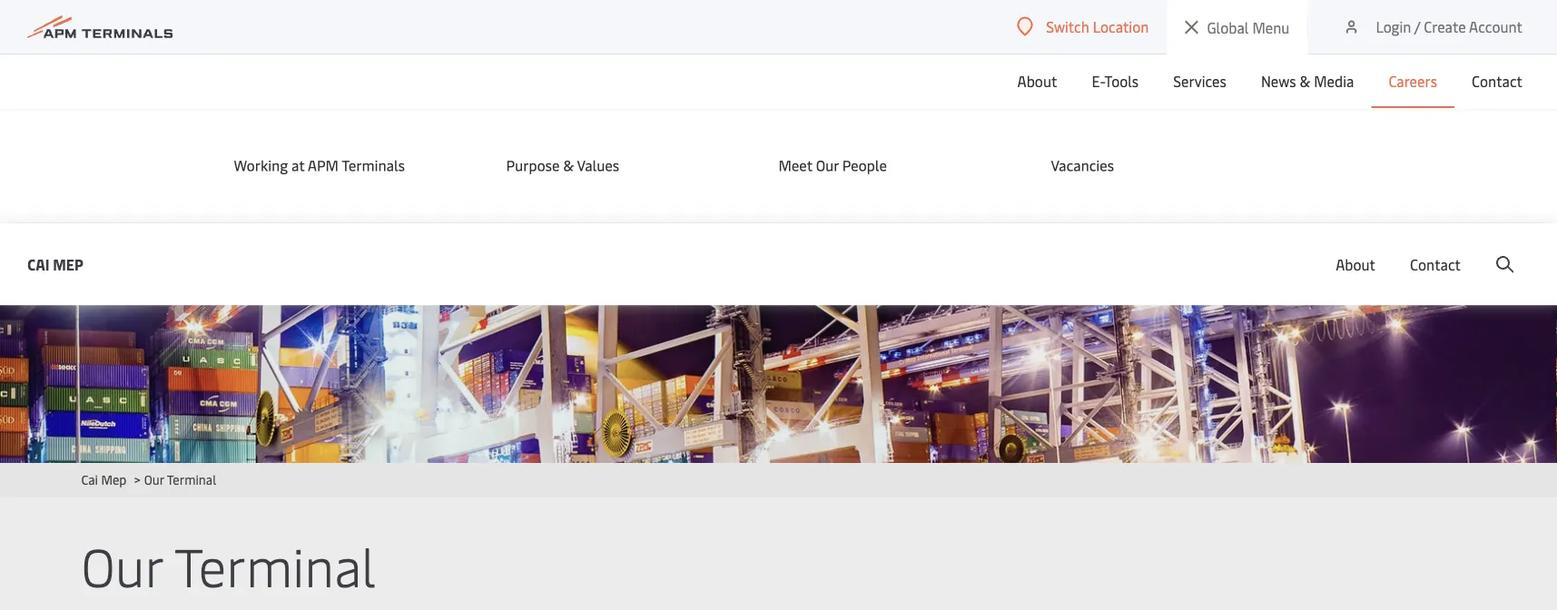 Task type: vqa. For each thing, say whether or not it's contained in the screenshot.
bottommost &
yes



Task type: locate. For each thing, give the bounding box(es) containing it.
& for media
[[1300, 71, 1311, 91]]

0 horizontal spatial contact
[[1411, 255, 1462, 274]]

values
[[577, 155, 620, 175]]

contact for contact dropdown button
[[1411, 255, 1462, 274]]

1 vertical spatial mep
[[101, 471, 127, 488]]

cai mep > our terminal
[[81, 471, 216, 488]]

about left contact dropdown button
[[1336, 255, 1376, 274]]

/
[[1415, 17, 1421, 36]]

& right news
[[1300, 71, 1311, 91]]

1 horizontal spatial contact
[[1472, 71, 1523, 91]]

e-
[[1092, 71, 1105, 91]]

contact button
[[1472, 54, 1523, 108]]

contact down account
[[1472, 71, 1523, 91]]

e-tools
[[1092, 71, 1139, 91]]

contact button
[[1411, 223, 1462, 305]]

about left e-
[[1018, 71, 1058, 91]]

switch
[[1047, 17, 1090, 36]]

about button
[[1018, 54, 1058, 108]]

our right > in the left of the page
[[144, 471, 164, 488]]

cai mep link
[[27, 253, 83, 276], [81, 471, 127, 488]]

1 vertical spatial terminal
[[174, 529, 376, 600]]

cai
[[27, 254, 50, 274], [81, 471, 98, 488]]

1 horizontal spatial &
[[1300, 71, 1311, 91]]

our terminal
[[81, 529, 376, 600]]

1 vertical spatial &
[[563, 155, 574, 175]]

0 vertical spatial &
[[1300, 71, 1311, 91]]

0 vertical spatial our
[[816, 155, 839, 175]]

about button
[[1336, 223, 1376, 305]]

0 vertical spatial mep
[[53, 254, 83, 274]]

0 vertical spatial cai mep link
[[27, 253, 83, 276]]

contact right about dropdown button at the right of the page
[[1411, 255, 1462, 274]]

0 horizontal spatial mep
[[53, 254, 83, 274]]

careers button
[[1389, 54, 1438, 108]]

news & media
[[1262, 71, 1355, 91]]

cai for cai mep > our terminal
[[81, 471, 98, 488]]

careers
[[1389, 71, 1438, 91]]

working at apm terminals
[[234, 155, 405, 175]]

1 vertical spatial our
[[144, 471, 164, 488]]

& left values
[[563, 155, 574, 175]]

login / create account link
[[1343, 0, 1523, 54]]

0 vertical spatial cai
[[27, 254, 50, 274]]

global menu button
[[1168, 0, 1308, 55]]

1 vertical spatial cai
[[81, 471, 98, 488]]

our
[[816, 155, 839, 175], [144, 471, 164, 488], [81, 529, 163, 600]]

menu
[[1253, 17, 1290, 37]]

about
[[1018, 71, 1058, 91], [1336, 255, 1376, 274]]

meet
[[779, 155, 813, 175]]

terminal
[[167, 471, 216, 488], [174, 529, 376, 600]]

2 vertical spatial our
[[81, 529, 163, 600]]

1 horizontal spatial cai
[[81, 471, 98, 488]]

1 vertical spatial contact
[[1411, 255, 1462, 274]]

>
[[134, 471, 141, 488]]

meet our people
[[779, 155, 887, 175]]

1 horizontal spatial about
[[1336, 255, 1376, 274]]

& for values
[[563, 155, 574, 175]]

0 horizontal spatial &
[[563, 155, 574, 175]]

&
[[1300, 71, 1311, 91], [563, 155, 574, 175]]

purpose & values link
[[506, 155, 743, 175]]

our right meet
[[816, 155, 839, 175]]

0 horizontal spatial cai
[[27, 254, 50, 274]]

our down > in the left of the page
[[81, 529, 163, 600]]

contact
[[1472, 71, 1523, 91], [1411, 255, 1462, 274]]

login
[[1377, 17, 1412, 36]]

services
[[1174, 71, 1227, 91]]

& inside dropdown button
[[1300, 71, 1311, 91]]

0 horizontal spatial about
[[1018, 71, 1058, 91]]

1 horizontal spatial mep
[[101, 471, 127, 488]]

mep
[[53, 254, 83, 274], [101, 471, 127, 488]]

1 vertical spatial cai mep link
[[81, 471, 127, 488]]

0 vertical spatial about
[[1018, 71, 1058, 91]]

1 vertical spatial about
[[1336, 255, 1376, 274]]

terminals
[[342, 155, 405, 175]]

account
[[1470, 17, 1523, 36]]

at
[[292, 155, 305, 175]]

mep for cai mep > our terminal
[[101, 471, 127, 488]]

working at apm terminals link
[[234, 155, 470, 175]]

0 vertical spatial contact
[[1472, 71, 1523, 91]]



Task type: describe. For each thing, give the bounding box(es) containing it.
vacancies link
[[1051, 155, 1288, 175]]

mep for cai mep
[[53, 254, 83, 274]]

working
[[234, 155, 288, 175]]

cai me ot image
[[0, 136, 1558, 463]]

people
[[843, 155, 887, 175]]

global menu
[[1208, 17, 1290, 37]]

global
[[1208, 17, 1249, 37]]

0 vertical spatial terminal
[[167, 471, 216, 488]]

contact for contact popup button
[[1472, 71, 1523, 91]]

news
[[1262, 71, 1297, 91]]

login / create account
[[1377, 17, 1523, 36]]

location
[[1093, 17, 1149, 36]]

meet our people link
[[779, 155, 1015, 175]]

purpose
[[506, 155, 560, 175]]

switch location button
[[1018, 17, 1149, 37]]

purpose & values
[[506, 155, 620, 175]]

cai for cai mep
[[27, 254, 50, 274]]

e-tools button
[[1092, 54, 1139, 108]]

about for contact
[[1336, 255, 1376, 274]]

apm
[[308, 155, 339, 175]]

services button
[[1174, 54, 1227, 108]]

tools
[[1105, 71, 1139, 91]]

about for e-tools
[[1018, 71, 1058, 91]]

cai mep
[[27, 254, 83, 274]]

vacancies
[[1051, 155, 1115, 175]]

media
[[1315, 71, 1355, 91]]

create
[[1425, 17, 1467, 36]]

news & media button
[[1262, 54, 1355, 108]]

switch location
[[1047, 17, 1149, 36]]



